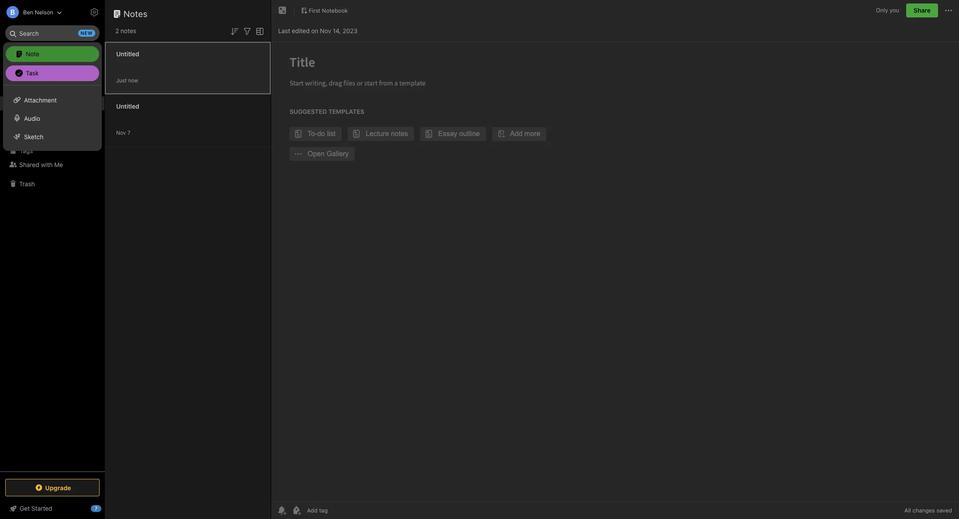Task type: locate. For each thing, give the bounding box(es) containing it.
on
[[311, 27, 318, 34]]

task button
[[6, 66, 99, 81]]

get
[[20, 506, 30, 513]]

sketch
[[24, 133, 43, 140]]

Add filters field
[[242, 25, 253, 37]]

share
[[914, 7, 931, 14]]

notes
[[124, 9, 148, 19], [19, 100, 36, 107]]

7
[[127, 130, 130, 136], [95, 506, 98, 512]]

last
[[278, 27, 290, 34]]

add a reminder image
[[277, 506, 287, 516]]

nov
[[320, 27, 331, 34], [116, 130, 126, 136]]

1 vertical spatial untitled
[[116, 102, 139, 110]]

1 horizontal spatial notes
[[124, 9, 148, 19]]

0 vertical spatial nov
[[320, 27, 331, 34]]

just
[[116, 77, 127, 84]]

nelson
[[35, 9, 53, 16]]

0 vertical spatial notes
[[124, 9, 148, 19]]

first notebook button
[[298, 4, 351, 17]]

Note Editor text field
[[271, 42, 960, 502]]

notes up the tasks
[[19, 100, 36, 107]]

1 vertical spatial notes
[[19, 100, 36, 107]]

ben
[[23, 9, 33, 16]]

nov inside note window element
[[320, 27, 331, 34]]

tags
[[20, 147, 33, 154]]

settings image
[[89, 7, 100, 17]]

add filters image
[[242, 26, 253, 37]]

tags button
[[0, 144, 104, 158]]

0 horizontal spatial notes
[[19, 100, 36, 107]]

untitled down notes
[[116, 50, 139, 57]]

get started
[[20, 506, 52, 513]]

notes up notes
[[124, 9, 148, 19]]

tree
[[0, 69, 105, 472]]

View options field
[[253, 25, 265, 37]]

0 horizontal spatial 7
[[95, 506, 98, 512]]

1 vertical spatial 7
[[95, 506, 98, 512]]

ben nelson
[[23, 9, 53, 16]]

audio button
[[3, 109, 102, 128]]

changes
[[913, 508, 935, 515]]

1 horizontal spatial nov
[[320, 27, 331, 34]]

2 untitled from the top
[[116, 102, 139, 110]]

0 vertical spatial untitled
[[116, 50, 139, 57]]

shared
[[19, 161, 39, 168]]

1 untitled from the top
[[116, 50, 139, 57]]

2023
[[343, 27, 358, 34]]

0 horizontal spatial nov
[[116, 130, 126, 136]]

shared with me
[[19, 161, 63, 168]]

only
[[876, 7, 889, 14]]

you
[[890, 7, 900, 14]]

untitled
[[116, 50, 139, 57], [116, 102, 139, 110]]

1 horizontal spatial 7
[[127, 130, 130, 136]]

upgrade button
[[5, 480, 100, 497]]

2
[[115, 27, 119, 35]]

shared with me link
[[0, 158, 104, 172]]

notes
[[121, 27, 136, 35]]

with
[[41, 161, 53, 168]]

untitled for now
[[116, 50, 139, 57]]

home
[[19, 72, 36, 79]]

untitled down just now on the left top
[[116, 102, 139, 110]]

Help and Learning task checklist field
[[0, 502, 105, 516]]

me
[[54, 161, 63, 168]]

notes link
[[0, 97, 104, 111]]

edited
[[292, 27, 310, 34]]

2 notes
[[115, 27, 136, 35]]

expand note image
[[277, 5, 288, 16]]

new
[[19, 50, 32, 57]]

more actions image
[[944, 5, 954, 16]]

7 inside help and learning task checklist field
[[95, 506, 98, 512]]

More actions field
[[944, 3, 954, 17]]



Task type: describe. For each thing, give the bounding box(es) containing it.
audio
[[24, 115, 40, 122]]

note window element
[[271, 0, 960, 520]]

0 vertical spatial 7
[[127, 130, 130, 136]]

first notebook
[[309, 7, 348, 14]]

share button
[[907, 3, 939, 17]]

new
[[81, 30, 93, 36]]

nov 7
[[116, 130, 130, 136]]

notebook
[[322, 7, 348, 14]]

notebooks
[[20, 133, 50, 140]]

tree containing home
[[0, 69, 105, 472]]

new search field
[[11, 25, 95, 41]]

upgrade
[[45, 485, 71, 492]]

all changes saved
[[905, 508, 953, 515]]

now
[[128, 77, 138, 84]]

Search text field
[[11, 25, 94, 41]]

home link
[[0, 69, 105, 83]]

14,
[[333, 27, 341, 34]]

shortcuts button
[[0, 83, 104, 97]]

Add tag field
[[306, 507, 372, 515]]

untitled for 7
[[116, 102, 139, 110]]

Sort options field
[[229, 25, 240, 37]]

shortcuts
[[20, 86, 47, 93]]

task
[[26, 69, 39, 77]]

expand notebooks image
[[2, 133, 9, 140]]

note creation menu element
[[6, 45, 99, 83]]

Account field
[[0, 3, 62, 21]]

trash
[[19, 180, 35, 188]]

first
[[309, 7, 321, 14]]

click to collapse image
[[102, 504, 108, 514]]

trash link
[[0, 177, 104, 191]]

note
[[26, 50, 39, 57]]

started
[[31, 506, 52, 513]]

note button
[[6, 46, 99, 62]]

last edited on nov 14, 2023
[[278, 27, 358, 34]]

notebooks link
[[0, 130, 104, 144]]

only you
[[876, 7, 900, 14]]

new button
[[5, 46, 100, 62]]

1 vertical spatial nov
[[116, 130, 126, 136]]

attachment button
[[3, 91, 102, 109]]

saved
[[937, 508, 953, 515]]

tasks
[[19, 114, 35, 121]]

sketch button
[[3, 128, 102, 146]]

attachment
[[24, 96, 57, 104]]

tasks button
[[0, 111, 104, 125]]

notes inside notes "link"
[[19, 100, 36, 107]]

add tag image
[[291, 506, 302, 516]]

just now
[[116, 77, 138, 84]]

all
[[905, 508, 911, 515]]



Task type: vqa. For each thing, say whether or not it's contained in the screenshot.
share 'button'
yes



